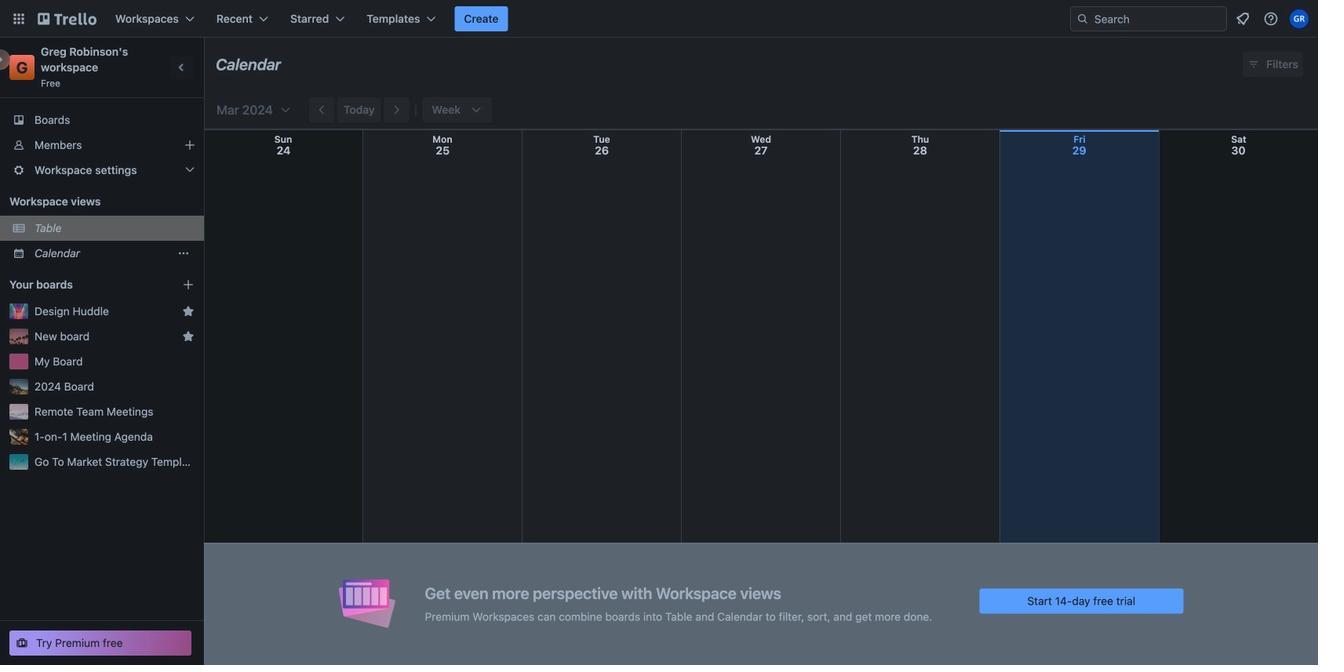 Task type: vqa. For each thing, say whether or not it's contained in the screenshot.
TEXT FIELD
yes



Task type: describe. For each thing, give the bounding box(es) containing it.
1 starred icon image from the top
[[182, 305, 195, 318]]

workspace navigation collapse icon image
[[171, 57, 193, 78]]

search image
[[1077, 13, 1089, 25]]

Search field
[[1071, 6, 1228, 31]]

2 starred icon image from the top
[[182, 330, 195, 343]]

primary element
[[0, 0, 1319, 38]]



Task type: locate. For each thing, give the bounding box(es) containing it.
starred icon image
[[182, 305, 195, 318], [182, 330, 195, 343]]

greg robinson (gregrobinson96) image
[[1290, 9, 1309, 28]]

0 notifications image
[[1234, 9, 1253, 28]]

back to home image
[[38, 6, 97, 31]]

1 vertical spatial starred icon image
[[182, 330, 195, 343]]

None text field
[[216, 49, 281, 79]]

open information menu image
[[1264, 11, 1279, 27]]

0 vertical spatial starred icon image
[[182, 305, 195, 318]]

add board image
[[182, 279, 195, 291]]

workspace actions menu image
[[177, 247, 190, 260]]

your boards with 7 items element
[[9, 276, 159, 294]]



